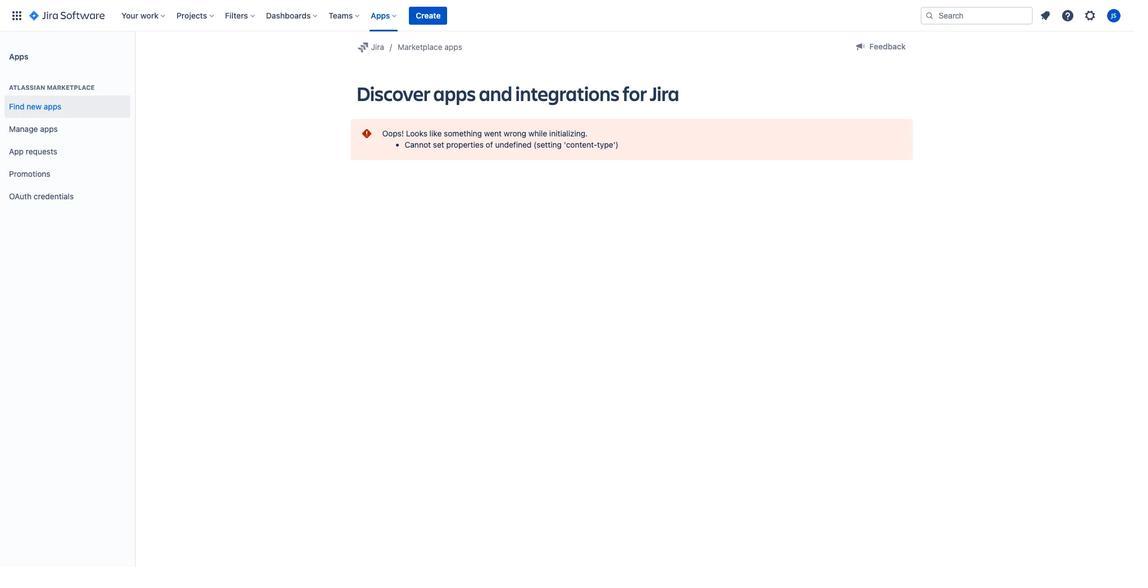 Task type: locate. For each thing, give the bounding box(es) containing it.
apps up jira link
[[371, 10, 390, 20]]

jira link
[[357, 40, 384, 54]]

banner
[[0, 0, 1135, 31]]

apps inside marketplace apps link
[[445, 42, 463, 52]]

atlassian marketplace group
[[4, 72, 130, 211]]

1 vertical spatial jira
[[650, 80, 680, 107]]

1 vertical spatial marketplace
[[47, 84, 95, 91]]

search image
[[926, 11, 935, 20]]

1 horizontal spatial apps
[[371, 10, 390, 20]]

jira
[[371, 42, 384, 52], [650, 80, 680, 107]]

your
[[122, 10, 138, 20]]

0 vertical spatial jira
[[371, 42, 384, 52]]

discover apps and integrations for jira
[[357, 80, 680, 107]]

apps left the and
[[434, 80, 476, 107]]

and
[[479, 80, 513, 107]]

marketplace
[[398, 42, 443, 52], [47, 84, 95, 91]]

app
[[9, 146, 24, 156]]

initializing.
[[550, 129, 588, 138]]

1 horizontal spatial marketplace
[[398, 42, 443, 52]]

looks
[[406, 129, 428, 138]]

your profile and settings image
[[1108, 9, 1121, 22]]

jira down apps dropdown button
[[371, 42, 384, 52]]

apps inside dropdown button
[[371, 10, 390, 20]]

help image
[[1062, 9, 1075, 22]]

projects
[[177, 10, 207, 20]]

integrations
[[516, 80, 620, 107]]

context icon image
[[357, 40, 370, 54], [357, 40, 370, 54]]

notifications image
[[1039, 9, 1053, 22]]

apps up requests
[[40, 124, 58, 134]]

marketplace apps link
[[398, 40, 463, 54]]

'content-
[[564, 140, 598, 150]]

find new apps
[[9, 102, 61, 111]]

create
[[416, 10, 441, 20]]

0 vertical spatial marketplace
[[398, 42, 443, 52]]

teams button
[[326, 6, 364, 24]]

0 vertical spatial apps
[[371, 10, 390, 20]]

(setting
[[534, 140, 562, 150]]

marketplace up find new apps link
[[47, 84, 95, 91]]

apps up the atlassian
[[9, 51, 28, 61]]

discover
[[357, 80, 431, 107]]

Search field
[[921, 6, 1034, 24]]

find
[[9, 102, 25, 111]]

apps for marketplace
[[445, 42, 463, 52]]

credentials
[[34, 191, 74, 201]]

0 horizontal spatial jira
[[371, 42, 384, 52]]

requests
[[26, 146, 57, 156]]

something
[[444, 129, 482, 138]]

wrong
[[504, 129, 527, 138]]

apps for discover
[[434, 80, 476, 107]]

jira right for
[[650, 80, 680, 107]]

promotions
[[9, 169, 50, 179]]

apps inside 'manage apps' "link"
[[40, 124, 58, 134]]

properties
[[447, 140, 484, 150]]

1 horizontal spatial jira
[[650, 80, 680, 107]]

apps down primary element
[[445, 42, 463, 52]]

of
[[486, 140, 493, 150]]

apps
[[445, 42, 463, 52], [434, 80, 476, 107], [44, 102, 61, 111], [40, 124, 58, 134]]

type')
[[598, 140, 619, 150]]

jira software image
[[29, 9, 105, 22], [29, 9, 105, 22]]

while
[[529, 129, 548, 138]]

apps
[[371, 10, 390, 20], [9, 51, 28, 61]]

apps right new
[[44, 102, 61, 111]]

set
[[433, 140, 445, 150]]

0 horizontal spatial marketplace
[[47, 84, 95, 91]]

1 vertical spatial apps
[[9, 51, 28, 61]]

oops! looks like something went wrong while initializing. cannot set properties of undefined (setting 'content-type')
[[383, 129, 619, 150]]

went
[[484, 129, 502, 138]]

sidebar navigation image
[[123, 45, 147, 67]]

work
[[141, 10, 159, 20]]

marketplace down create button
[[398, 42, 443, 52]]

dashboards button
[[263, 6, 322, 24]]

create button
[[409, 6, 448, 24]]

banner containing your work
[[0, 0, 1135, 31]]

oauth
[[9, 191, 32, 201]]

your work button
[[118, 6, 170, 24]]



Task type: describe. For each thing, give the bounding box(es) containing it.
filters button
[[222, 6, 259, 24]]

oauth credentials
[[9, 191, 74, 201]]

undefined
[[496, 140, 532, 150]]

apps for manage
[[40, 124, 58, 134]]

dashboards
[[266, 10, 311, 20]]

app requests
[[9, 146, 57, 156]]

promotions link
[[4, 163, 130, 186]]

oauth credentials link
[[4, 186, 130, 208]]

manage apps link
[[4, 118, 130, 141]]

filters
[[225, 10, 248, 20]]

apps inside find new apps link
[[44, 102, 61, 111]]

cannot
[[405, 140, 431, 150]]

find new apps link
[[4, 96, 130, 118]]

apps button
[[368, 6, 402, 24]]

oops!
[[383, 129, 404, 138]]

atlassian marketplace
[[9, 84, 95, 91]]

marketplace inside marketplace apps link
[[398, 42, 443, 52]]

new
[[27, 102, 42, 111]]

your work
[[122, 10, 159, 20]]

marketplace inside atlassian marketplace group
[[47, 84, 95, 91]]

like
[[430, 129, 442, 138]]

feedback
[[870, 42, 906, 51]]

settings image
[[1084, 9, 1098, 22]]

teams
[[329, 10, 353, 20]]

projects button
[[173, 6, 218, 24]]

primary element
[[7, 0, 921, 31]]

0 horizontal spatial apps
[[9, 51, 28, 61]]

feedback button
[[848, 38, 913, 56]]

manage apps
[[9, 124, 58, 134]]

atlassian
[[9, 84, 45, 91]]

marketplace apps
[[398, 42, 463, 52]]

for
[[623, 80, 647, 107]]

appswitcher icon image
[[10, 9, 24, 22]]

manage
[[9, 124, 38, 134]]

app requests link
[[4, 141, 130, 163]]



Task type: vqa. For each thing, say whether or not it's contained in the screenshot.
PROBLEM
no



